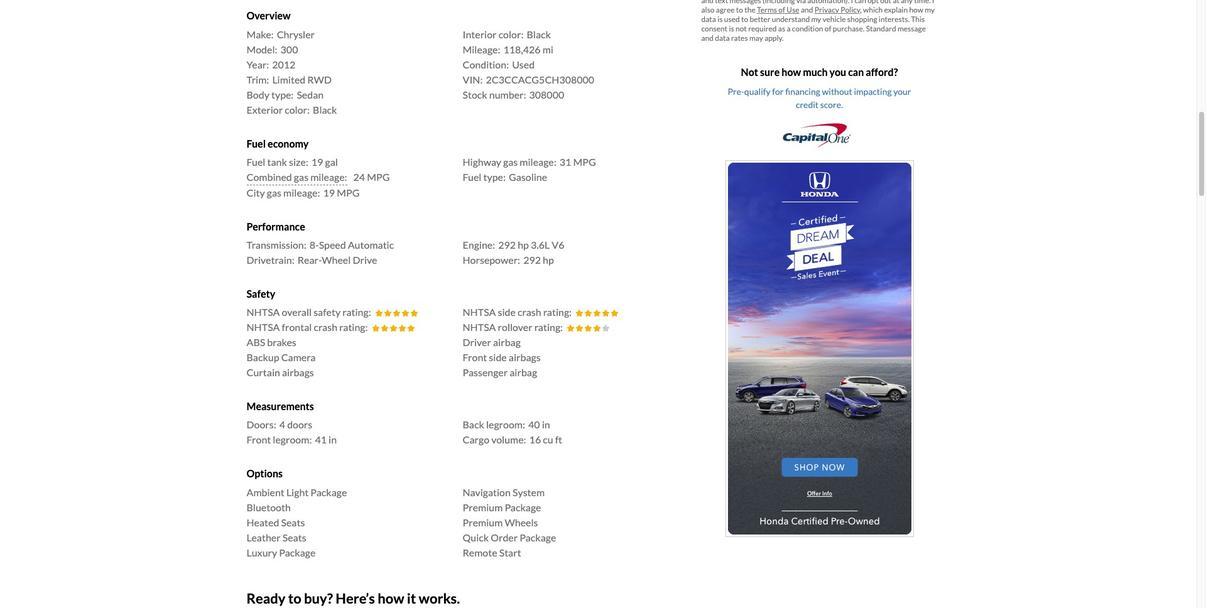 Task type: locate. For each thing, give the bounding box(es) containing it.
mpg right 24
[[367, 171, 390, 183]]

type: down limited
[[271, 88, 294, 100]]

0 vertical spatial how
[[910, 5, 924, 15]]

may
[[750, 33, 763, 43]]

camera
[[281, 351, 316, 363]]

0 vertical spatial of
[[779, 5, 786, 15]]

color: inside make: chrysler model: 300 year: 2012 trim: limited rwd body type: sedan exterior color: black
[[285, 103, 310, 115]]

1 horizontal spatial black
[[527, 28, 551, 40]]

front inside the doors: 4 doors front legroom: 41 in
[[247, 434, 271, 446]]

to right used
[[742, 15, 749, 24]]

0 horizontal spatial to
[[288, 590, 301, 607]]

292 up horsepower:
[[499, 239, 516, 251]]

0 horizontal spatial crash
[[314, 321, 338, 333]]

of inside , which explain how my data is used to better understand my vehicle shopping interests. this consent is not required as a condition of purchase. standard message and data rates may apply.
[[825, 24, 832, 33]]

fuel inside fuel tank size: 19 gal combined gas mileage: 24 mpg city gas mileage: 19 mpg
[[247, 156, 265, 168]]

in right 41
[[329, 434, 337, 446]]

black up the mi
[[527, 28, 551, 40]]

0 horizontal spatial front
[[247, 434, 271, 446]]

1 horizontal spatial crash
[[518, 306, 541, 318]]

1 horizontal spatial to
[[742, 15, 749, 24]]

0 vertical spatial legroom:
[[486, 419, 525, 431]]

premium down "navigation"
[[463, 501, 503, 513]]

v6
[[552, 239, 565, 251]]

0 vertical spatial mpg
[[573, 156, 596, 168]]

0 vertical spatial in
[[542, 419, 550, 431]]

start
[[499, 547, 521, 558]]

ambient
[[247, 486, 285, 498]]

financing
[[786, 86, 821, 97]]

and left rates
[[702, 33, 714, 43]]

front inside driver airbag front side airbags passenger airbag
[[463, 351, 487, 363]]

speed
[[319, 239, 346, 251]]

rollover
[[498, 321, 533, 333]]

black
[[527, 28, 551, 40], [313, 103, 337, 115]]

1 horizontal spatial type:
[[484, 171, 506, 183]]

2 horizontal spatial gas
[[503, 156, 518, 168]]

to left buy?
[[288, 590, 301, 607]]

0 horizontal spatial gas
[[267, 187, 282, 199]]

1 horizontal spatial is
[[729, 24, 734, 33]]

crash for frontal
[[314, 321, 338, 333]]

1 horizontal spatial and
[[801, 5, 813, 15]]

0 horizontal spatial mpg
[[337, 187, 360, 199]]

of
[[779, 5, 786, 15], [825, 24, 832, 33]]

0 horizontal spatial and
[[702, 33, 714, 43]]

front down driver
[[463, 351, 487, 363]]

legroom: up volume: on the left bottom of page
[[486, 419, 525, 431]]

2 vertical spatial gas
[[267, 187, 282, 199]]

2 vertical spatial mpg
[[337, 187, 360, 199]]

wheels
[[505, 516, 538, 528]]

2 vertical spatial how
[[378, 590, 404, 607]]

color:
[[499, 28, 524, 40], [285, 103, 310, 115]]

mileage:
[[520, 156, 557, 168], [311, 171, 347, 183], [284, 187, 320, 199]]

crash
[[518, 306, 541, 318], [314, 321, 338, 333]]

side up passenger
[[489, 351, 507, 363]]

0 horizontal spatial in
[[329, 434, 337, 446]]

1 vertical spatial mpg
[[367, 171, 390, 183]]

premium up quick
[[463, 516, 503, 528]]

engine: 292 hp 3.6l v6 horsepower: 292 hp
[[463, 239, 565, 266]]

back legroom: 40 in cargo volume: 16 cu ft
[[463, 419, 563, 446]]

1 vertical spatial fuel
[[247, 156, 265, 168]]

trim:
[[247, 73, 269, 85]]

airbags down rollover
[[509, 351, 541, 363]]

used
[[724, 15, 740, 24]]

1 horizontal spatial in
[[542, 419, 550, 431]]

gas up gasoline
[[503, 156, 518, 168]]

airbags down camera
[[282, 367, 314, 378]]

1 horizontal spatial hp
[[543, 254, 554, 266]]

1 vertical spatial airbags
[[282, 367, 314, 378]]

hp down 3.6l
[[543, 254, 554, 266]]

size:
[[289, 156, 308, 168]]

mi
[[543, 43, 554, 55]]

0 horizontal spatial legroom:
[[273, 434, 312, 446]]

mileage: down the gal
[[311, 171, 347, 183]]

airbag right passenger
[[510, 367, 537, 378]]

ready to buy? here's how it works.
[[247, 590, 460, 607]]

how
[[910, 5, 924, 15], [782, 66, 801, 78], [378, 590, 404, 607]]

1 vertical spatial crash
[[314, 321, 338, 333]]

0 vertical spatial crash
[[518, 306, 541, 318]]

highway
[[463, 156, 501, 168]]

1 vertical spatial front
[[247, 434, 271, 446]]

fuel up combined
[[247, 156, 265, 168]]

crash down safety
[[314, 321, 338, 333]]

2 vertical spatial mileage:
[[284, 187, 320, 199]]

1 horizontal spatial gas
[[294, 171, 309, 183]]

19 down the gal
[[323, 187, 335, 199]]

0 vertical spatial airbag
[[493, 336, 521, 348]]

side
[[498, 306, 516, 318], [489, 351, 507, 363]]

1 vertical spatial side
[[489, 351, 507, 363]]

0 horizontal spatial type:
[[271, 88, 294, 100]]

data left used
[[702, 15, 716, 24]]

0 horizontal spatial 292
[[499, 239, 516, 251]]

2 horizontal spatial mpg
[[573, 156, 596, 168]]

transmission: 8-speed automatic drivetrain: rear-wheel drive
[[247, 239, 394, 266]]

and inside , which explain how my data is used to better understand my vehicle shopping interests. this consent is not required as a condition of purchase. standard message and data rates may apply.
[[702, 33, 714, 43]]

1 vertical spatial type:
[[484, 171, 506, 183]]

1 premium from the top
[[463, 501, 503, 513]]

1 vertical spatial 292
[[524, 254, 541, 266]]

hp left 3.6l
[[518, 239, 529, 251]]

driver airbag front side airbags passenger airbag
[[463, 336, 541, 378]]

0 vertical spatial mileage:
[[520, 156, 557, 168]]

1 horizontal spatial airbags
[[509, 351, 541, 363]]

1 vertical spatial premium
[[463, 516, 503, 528]]

0 vertical spatial to
[[742, 15, 749, 24]]

without
[[822, 86, 853, 97]]

2 vertical spatial fuel
[[463, 171, 482, 183]]

2 premium from the top
[[463, 516, 503, 528]]

interior
[[463, 28, 497, 40]]

order
[[491, 531, 518, 543]]

how left it
[[378, 590, 404, 607]]

type: inside highway gas mileage: 31 mpg fuel type: gasoline
[[484, 171, 506, 183]]

1 vertical spatial and
[[702, 33, 714, 43]]

front down the doors:
[[247, 434, 271, 446]]

transmission:
[[247, 239, 307, 251]]

2c3ccacg5ch308000
[[486, 73, 595, 85]]

and right use
[[801, 5, 813, 15]]

41
[[315, 434, 327, 446]]

black down sedan
[[313, 103, 337, 115]]

my up message
[[925, 5, 935, 15]]

mileage: down size:
[[284, 187, 320, 199]]

privacy
[[815, 5, 840, 15]]

rating: right safety
[[343, 306, 371, 318]]

package
[[311, 486, 347, 498], [505, 501, 541, 513], [520, 531, 556, 543], [279, 547, 316, 558]]

terms
[[757, 5, 777, 15]]

1 horizontal spatial my
[[925, 5, 935, 15]]

1 vertical spatial to
[[288, 590, 301, 607]]

my left the vehicle
[[812, 15, 822, 24]]

curtain
[[247, 367, 280, 378]]

0 vertical spatial black
[[527, 28, 551, 40]]

nhtsa frontal crash rating:
[[247, 321, 368, 333]]

seats right 'leather'
[[283, 531, 306, 543]]

0 vertical spatial color:
[[499, 28, 524, 40]]

in right 40
[[542, 419, 550, 431]]

of left use
[[779, 5, 786, 15]]

consent
[[702, 24, 728, 33]]

mileage: up gasoline
[[520, 156, 557, 168]]

0 vertical spatial front
[[463, 351, 487, 363]]

2 horizontal spatial how
[[910, 5, 924, 15]]

,
[[860, 5, 862, 15]]

is left not
[[729, 24, 734, 33]]

mpg right 31
[[573, 156, 596, 168]]

brakes
[[267, 336, 296, 348]]

stock
[[463, 88, 488, 100]]

crash up rollover
[[518, 306, 541, 318]]

is left used
[[718, 15, 723, 24]]

color: down sedan
[[285, 103, 310, 115]]

which
[[864, 5, 883, 15]]

0 vertical spatial 19
[[312, 156, 323, 168]]

nhtsa for nhtsa frontal crash rating:
[[247, 321, 280, 333]]

my
[[925, 5, 935, 15], [812, 15, 822, 24]]

0 horizontal spatial color:
[[285, 103, 310, 115]]

seats down bluetooth
[[281, 516, 305, 528]]

not
[[741, 66, 759, 78]]

impacting
[[854, 86, 892, 97]]

nhtsa for nhtsa side crash rating:
[[463, 306, 496, 318]]

nhtsa for nhtsa rollover rating:
[[463, 321, 496, 333]]

use
[[787, 5, 800, 15]]

24
[[354, 171, 365, 183]]

number:
[[489, 88, 526, 100]]

1 vertical spatial black
[[313, 103, 337, 115]]

1 horizontal spatial of
[[825, 24, 832, 33]]

your
[[894, 86, 912, 97]]

rating: down safety
[[339, 321, 368, 333]]

advertisement region
[[726, 160, 914, 537]]

1 vertical spatial legroom:
[[273, 434, 312, 446]]

legroom:
[[486, 419, 525, 431], [273, 434, 312, 446]]

0 horizontal spatial airbags
[[282, 367, 314, 378]]

1 vertical spatial in
[[329, 434, 337, 446]]

engine:
[[463, 239, 495, 251]]

0 vertical spatial airbags
[[509, 351, 541, 363]]

1 vertical spatial airbag
[[510, 367, 537, 378]]

color: up '118,426'
[[499, 28, 524, 40]]

type: down the highway at the left of page
[[484, 171, 506, 183]]

fuel down the highway at the left of page
[[463, 171, 482, 183]]

19 left the gal
[[312, 156, 323, 168]]

rating: up nhtsa rollover rating:
[[543, 306, 572, 318]]

1 vertical spatial hp
[[543, 254, 554, 266]]

gal
[[325, 156, 338, 168]]

it
[[407, 590, 416, 607]]

data
[[702, 15, 716, 24], [715, 33, 730, 43]]

as
[[779, 24, 786, 33]]

1 vertical spatial color:
[[285, 103, 310, 115]]

rating: for nhtsa frontal crash rating:
[[339, 321, 368, 333]]

system
[[513, 486, 545, 498]]

gas inside highway gas mileage: 31 mpg fuel type: gasoline
[[503, 156, 518, 168]]

airbag down nhtsa rollover rating:
[[493, 336, 521, 348]]

1 horizontal spatial front
[[463, 351, 487, 363]]

1 vertical spatial how
[[782, 66, 801, 78]]

0 vertical spatial side
[[498, 306, 516, 318]]

0 horizontal spatial black
[[313, 103, 337, 115]]

light
[[287, 486, 309, 498]]

tank
[[267, 156, 287, 168]]

data left rates
[[715, 33, 730, 43]]

passenger
[[463, 367, 508, 378]]

16
[[530, 434, 541, 446]]

1 horizontal spatial legroom:
[[486, 419, 525, 431]]

how right sure
[[782, 66, 801, 78]]

privacy policy link
[[815, 5, 860, 15]]

0 vertical spatial type:
[[271, 88, 294, 100]]

nhtsa overall safety rating:
[[247, 306, 371, 318]]

0 vertical spatial fuel
[[247, 137, 266, 149]]

1 horizontal spatial how
[[782, 66, 801, 78]]

292 down 3.6l
[[524, 254, 541, 266]]

legroom: down the doors
[[273, 434, 312, 446]]

how up message
[[910, 5, 924, 15]]

package right luxury
[[279, 547, 316, 558]]

terms of use link
[[757, 5, 800, 15]]

0 vertical spatial gas
[[503, 156, 518, 168]]

nhtsa for nhtsa overall safety rating:
[[247, 306, 280, 318]]

highway gas mileage: 31 mpg fuel type: gasoline
[[463, 156, 596, 183]]

0 horizontal spatial of
[[779, 5, 786, 15]]

rating:
[[343, 306, 371, 318], [543, 306, 572, 318], [339, 321, 368, 333], [535, 321, 563, 333]]

mpg down 24
[[337, 187, 360, 199]]

0 horizontal spatial hp
[[518, 239, 529, 251]]

gas down size:
[[294, 171, 309, 183]]

of down privacy
[[825, 24, 832, 33]]

fuel left economy
[[247, 137, 266, 149]]

1 vertical spatial of
[[825, 24, 832, 33]]

side up nhtsa rollover rating:
[[498, 306, 516, 318]]

0 vertical spatial premium
[[463, 501, 503, 513]]

1 horizontal spatial color:
[[499, 28, 524, 40]]

, which explain how my data is used to better understand my vehicle shopping interests. this consent is not required as a condition of purchase. standard message and data rates may apply.
[[702, 5, 935, 43]]

works.
[[419, 590, 460, 607]]

gas down combined
[[267, 187, 282, 199]]

0 vertical spatial 292
[[499, 239, 516, 251]]

interior color: black mileage: 118,426 mi condition: used vin: 2c3ccacg5ch308000 stock number: 308000
[[463, 28, 595, 100]]



Task type: vqa. For each thing, say whether or not it's contained in the screenshot.
Start
yes



Task type: describe. For each thing, give the bounding box(es) containing it.
fuel for fuel tank size: 19 gal combined gas mileage: 24 mpg city gas mileage: 19 mpg
[[247, 156, 265, 168]]

package right light
[[311, 486, 347, 498]]

40
[[529, 419, 540, 431]]

for
[[773, 86, 784, 97]]

explain
[[885, 5, 908, 15]]

1 horizontal spatial 292
[[524, 254, 541, 266]]

type: inside make: chrysler model: 300 year: 2012 trim: limited rwd body type: sedan exterior color: black
[[271, 88, 294, 100]]

ft
[[555, 434, 563, 446]]

used
[[512, 58, 535, 70]]

understand
[[772, 15, 810, 24]]

in inside the doors: 4 doors front legroom: 41 in
[[329, 434, 337, 446]]

0 horizontal spatial how
[[378, 590, 404, 607]]

1 vertical spatial data
[[715, 33, 730, 43]]

0 horizontal spatial my
[[812, 15, 822, 24]]

year:
[[247, 58, 269, 70]]

safety
[[314, 306, 341, 318]]

0 horizontal spatial is
[[718, 15, 723, 24]]

package up 'wheels'
[[505, 501, 541, 513]]

shopping
[[848, 15, 878, 24]]

volume:
[[492, 434, 526, 446]]

rating: for nhtsa side crash rating:
[[543, 306, 572, 318]]

abs
[[247, 336, 265, 348]]

this
[[911, 15, 925, 24]]

score.
[[821, 99, 843, 110]]

side inside driver airbag front side airbags passenger airbag
[[489, 351, 507, 363]]

1 horizontal spatial mpg
[[367, 171, 390, 183]]

0 vertical spatial and
[[801, 5, 813, 15]]

you
[[830, 66, 847, 78]]

overall
[[282, 306, 312, 318]]

legroom: inside back legroom: 40 in cargo volume: 16 cu ft
[[486, 419, 525, 431]]

better
[[750, 15, 771, 24]]

navigation
[[463, 486, 511, 498]]

city
[[247, 187, 265, 199]]

vin:
[[463, 73, 483, 85]]

1 vertical spatial mileage:
[[311, 171, 347, 183]]

8-
[[310, 239, 319, 251]]

apply.
[[765, 33, 784, 43]]

31
[[560, 156, 571, 168]]

exterior
[[247, 103, 283, 115]]

ready
[[247, 590, 286, 607]]

bluetooth
[[247, 501, 291, 513]]

308000
[[530, 88, 565, 100]]

frontal
[[282, 321, 312, 333]]

quick
[[463, 531, 489, 543]]

pre-
[[728, 86, 745, 97]]

required
[[749, 24, 777, 33]]

crash for side
[[518, 306, 541, 318]]

remote
[[463, 547, 497, 558]]

0 vertical spatial seats
[[281, 516, 305, 528]]

1 vertical spatial 19
[[323, 187, 335, 199]]

doors:
[[247, 419, 276, 431]]

0 vertical spatial data
[[702, 15, 716, 24]]

much
[[803, 66, 828, 78]]

legroom: inside the doors: 4 doors front legroom: 41 in
[[273, 434, 312, 446]]

fuel economy
[[247, 137, 309, 149]]

doors
[[287, 419, 313, 431]]

backup
[[247, 351, 279, 363]]

to inside , which explain how my data is used to better understand my vehicle shopping interests. this consent is not required as a condition of purchase. standard message and data rates may apply.
[[742, 15, 749, 24]]

4
[[280, 419, 285, 431]]

mpg inside highway gas mileage: 31 mpg fuel type: gasoline
[[573, 156, 596, 168]]

color: inside interior color: black mileage: 118,426 mi condition: used vin: 2c3ccacg5ch308000 stock number: 308000
[[499, 28, 524, 40]]

terms of use and privacy policy
[[757, 5, 860, 15]]

body
[[247, 88, 270, 100]]

nhtsa rollover rating:
[[463, 321, 563, 333]]

airbags inside abs brakes backup camera curtain airbags
[[282, 367, 314, 378]]

standard
[[866, 24, 897, 33]]

fuel for fuel economy
[[247, 137, 266, 149]]

overview
[[247, 10, 291, 22]]

make:
[[247, 28, 274, 40]]

horsepower:
[[463, 254, 520, 266]]

combined
[[247, 171, 292, 183]]

rating: for nhtsa overall safety rating:
[[343, 306, 371, 318]]

1 vertical spatial gas
[[294, 171, 309, 183]]

not
[[736, 24, 747, 33]]

chrysler
[[277, 28, 315, 40]]

1 vertical spatial seats
[[283, 531, 306, 543]]

2012
[[272, 58, 296, 70]]

in inside back legroom: 40 in cargo volume: 16 cu ft
[[542, 419, 550, 431]]

interests.
[[879, 15, 910, 24]]

pre-qualify for financing without impacting your credit score.
[[728, 86, 912, 110]]

0 vertical spatial hp
[[518, 239, 529, 251]]

rwd
[[308, 73, 332, 85]]

black inside interior color: black mileage: 118,426 mi condition: used vin: 2c3ccacg5ch308000 stock number: 308000
[[527, 28, 551, 40]]

black inside make: chrysler model: 300 year: 2012 trim: limited rwd body type: sedan exterior color: black
[[313, 103, 337, 115]]

wheel
[[322, 254, 351, 266]]

drivetrain:
[[247, 254, 295, 266]]

mileage:
[[463, 43, 501, 55]]

automatic
[[348, 239, 394, 251]]

leather
[[247, 531, 281, 543]]

fuel tank size: 19 gal combined gas mileage: 24 mpg city gas mileage: 19 mpg
[[247, 156, 390, 199]]

nhtsa side crash rating:
[[463, 306, 572, 318]]

package down 'wheels'
[[520, 531, 556, 543]]

navigation system premium package premium wheels quick order package remote start
[[463, 486, 556, 558]]

sure
[[760, 66, 780, 78]]

economy
[[268, 137, 309, 149]]

how inside , which explain how my data is used to better understand my vehicle shopping interests. this consent is not required as a condition of purchase. standard message and data rates may apply.
[[910, 5, 924, 15]]

options
[[247, 468, 283, 480]]

make: chrysler model: 300 year: 2012 trim: limited rwd body type: sedan exterior color: black
[[247, 28, 337, 115]]

back
[[463, 419, 484, 431]]

3.6l
[[531, 239, 550, 251]]

gasoline
[[509, 171, 547, 183]]

fuel inside highway gas mileage: 31 mpg fuel type: gasoline
[[463, 171, 482, 183]]

policy
[[841, 5, 860, 15]]

abs brakes backup camera curtain airbags
[[247, 336, 316, 378]]

not sure how much you can afford?
[[741, 66, 898, 78]]

airbags inside driver airbag front side airbags passenger airbag
[[509, 351, 541, 363]]

buy?
[[304, 590, 333, 607]]

drive
[[353, 254, 377, 266]]

rear-
[[298, 254, 322, 266]]

luxury
[[247, 547, 277, 558]]

vehicle
[[823, 15, 846, 24]]

mileage: inside highway gas mileage: 31 mpg fuel type: gasoline
[[520, 156, 557, 168]]

rating: right rollover
[[535, 321, 563, 333]]

message
[[898, 24, 926, 33]]

safety
[[247, 288, 275, 300]]



